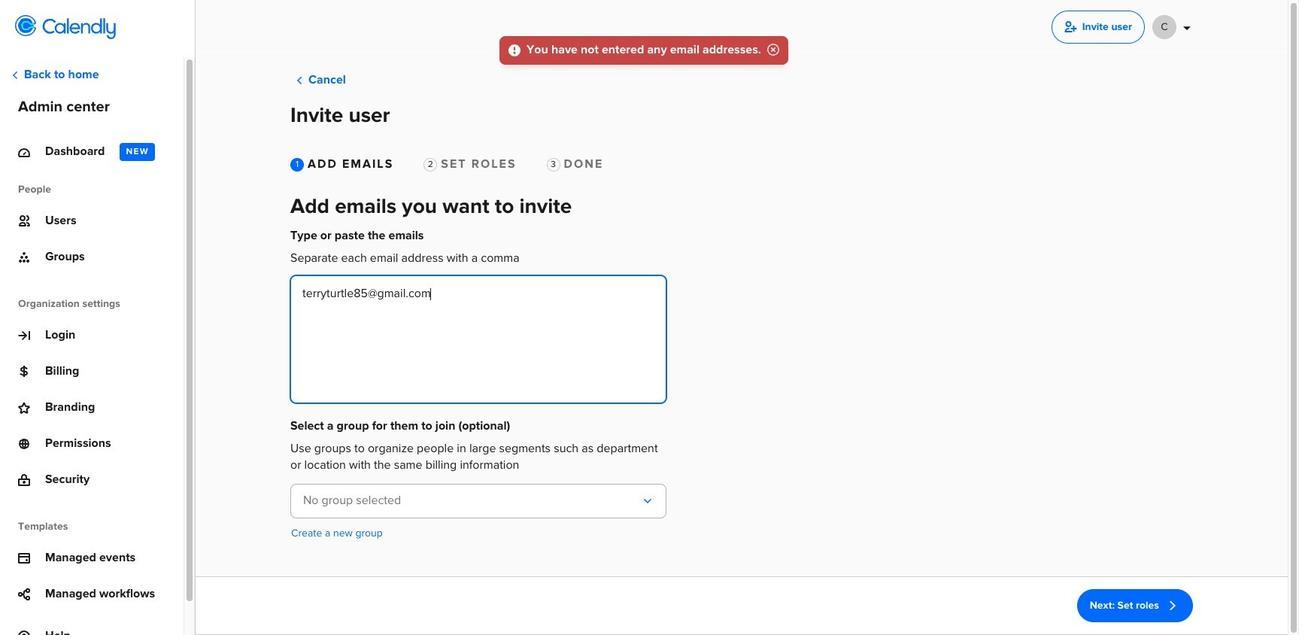 Task type: vqa. For each thing, say whether or not it's contained in the screenshot.
the Calendly image
yes



Task type: describe. For each thing, give the bounding box(es) containing it.
Add invitee emails email field
[[303, 283, 655, 305]]

Search for a group button
[[290, 484, 667, 518]]

main navigation element
[[0, 0, 196, 635]]

calendly image
[[42, 18, 116, 39]]



